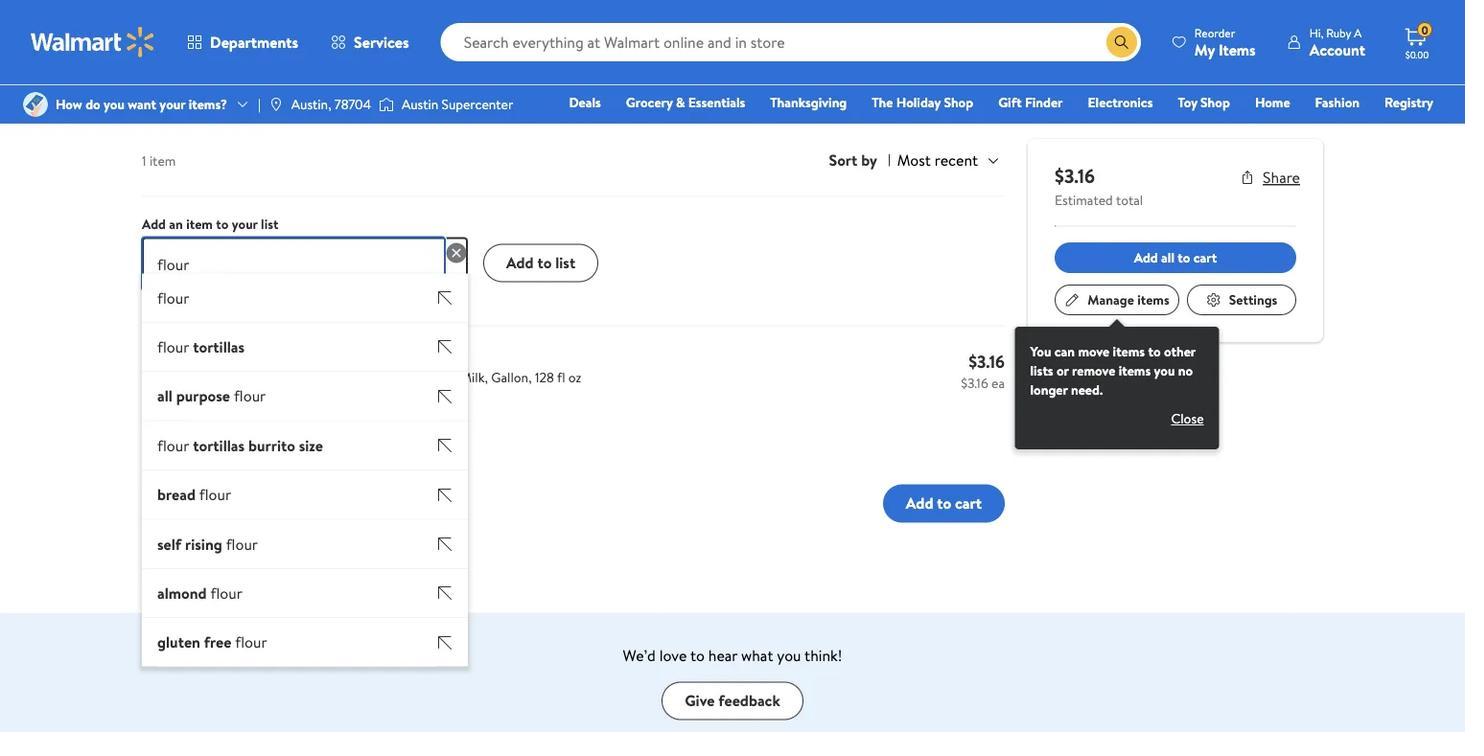Task type: locate. For each thing, give the bounding box(es) containing it.
love
[[659, 645, 687, 666]]

you left the no
[[1154, 361, 1175, 380]]

walmart+
[[1376, 120, 1433, 139]]

my inside reorder my items
[[1195, 39, 1215, 60]]

great
[[288, 369, 321, 387]]

0 horizontal spatial  image
[[23, 92, 48, 117]]

0 horizontal spatial ruby's
[[142, 61, 207, 93]]

1 horizontal spatial list
[[302, 25, 322, 44]]

my items / lists / ruby's list
[[142, 25, 322, 44]]

fashion
[[1315, 93, 1360, 112]]

add almond flour to item text field image
[[437, 586, 453, 602]]

 image for how do you want your items?
[[23, 92, 48, 117]]

most recent
[[897, 150, 978, 171]]

manage items button
[[1055, 285, 1179, 315]]

an for add
[[169, 215, 183, 233]]

services button
[[315, 19, 425, 65]]

flour right almond at the bottom of page
[[210, 583, 242, 604]]

list
[[261, 215, 279, 233], [555, 253, 575, 274]]

1 horizontal spatial /
[[248, 25, 253, 44]]

home link
[[1246, 92, 1299, 113]]

1 vertical spatial cart
[[955, 494, 982, 515]]

1 vertical spatial list
[[555, 253, 575, 274]]

shop
[[944, 93, 973, 112], [1201, 93, 1230, 112]]

one
[[1287, 120, 1315, 139]]

add
[[142, 215, 166, 233], [1134, 248, 1158, 267], [506, 253, 534, 274], [906, 494, 933, 515]]

oz
[[568, 369, 581, 387]]

items right remove
[[1119, 361, 1151, 380]]

gift finder
[[998, 93, 1063, 112]]

my left items
[[1195, 39, 1215, 60]]

tortillas down 'like'
[[193, 337, 245, 358]]

search icon image
[[1114, 35, 1129, 50]]

add for add an item to your list
[[142, 215, 166, 233]]

1 horizontal spatial  image
[[268, 97, 284, 112]]

all up "manage items"
[[1161, 248, 1175, 267]]

debit
[[1319, 120, 1351, 139]]

flour tortillas
[[157, 337, 245, 358]]

tortillas for tortillas burrito size
[[193, 435, 245, 457]]

you
[[1030, 342, 1051, 361]]

supercenter
[[442, 95, 513, 114]]

gift
[[998, 93, 1022, 112]]

like
[[214, 295, 231, 311]]

add inside add to cart button
[[906, 494, 933, 515]]

0 vertical spatial you
[[104, 95, 125, 114]]

think!
[[805, 645, 842, 666]]

/
[[202, 25, 207, 44], [248, 25, 253, 44]]

you right do
[[104, 95, 125, 114]]

or right the ""milk""
[[265, 295, 276, 311]]

hi,
[[1310, 24, 1324, 41]]

0 horizontal spatial cart
[[955, 494, 982, 515]]

tortillas for tortillas
[[193, 337, 245, 358]]

 image right |
[[268, 97, 284, 112]]

gallon,
[[491, 369, 532, 387]]

how do you want your items?
[[56, 95, 227, 114]]

an down 1 item
[[169, 215, 183, 233]]

recent
[[935, 150, 978, 171]]

list right departments
[[302, 25, 322, 44]]

reorder
[[1195, 24, 1235, 41]]

0 horizontal spatial my
[[142, 25, 160, 44]]

registry
[[1385, 93, 1433, 112]]

flour right the "bread"
[[199, 485, 231, 506]]

my up ruby's list
[[142, 25, 160, 44]]

&
[[676, 93, 685, 112]]

0 vertical spatial list
[[302, 25, 322, 44]]

burrito
[[248, 435, 295, 457]]

all left 'purpose'
[[157, 386, 172, 407]]

1 horizontal spatial my
[[1195, 39, 1215, 60]]

suggestions element
[[142, 274, 468, 667]]

0 vertical spatial ruby's
[[261, 25, 299, 44]]

flour down 'enter'
[[157, 337, 189, 358]]

ea
[[991, 374, 1005, 393]]

2 horizontal spatial you
[[1154, 361, 1175, 380]]

1 vertical spatial you
[[1154, 361, 1175, 380]]

departments
[[210, 32, 298, 53]]

thanksgiving link
[[762, 92, 856, 113]]

1 vertical spatial list
[[213, 61, 249, 93]]

2 horizontal spatial  image
[[379, 95, 394, 114]]

0 horizontal spatial your
[[160, 95, 185, 114]]

almond flour
[[157, 583, 242, 604]]

your up add an item to your list text field
[[232, 215, 258, 233]]

flour
[[157, 288, 189, 309], [157, 337, 189, 358], [234, 386, 266, 407], [157, 435, 189, 457], [199, 485, 231, 506], [226, 534, 258, 555], [210, 583, 242, 604], [235, 633, 267, 654]]

flour up the "bread"
[[157, 435, 189, 457]]

0 horizontal spatial all
[[157, 386, 172, 407]]

add flour tortillas burrito size to item text field image
[[437, 439, 453, 454]]

add inside add to list button
[[506, 253, 534, 274]]

give feedback
[[685, 691, 780, 712]]

1 horizontal spatial cart
[[1194, 248, 1217, 267]]

1 tortillas from the top
[[193, 337, 245, 358]]

ruby's up want
[[142, 61, 207, 93]]

longer
[[1030, 381, 1068, 399]]

your
[[160, 95, 185, 114], [232, 215, 258, 233]]

most recent button
[[890, 148, 1005, 173]]

item
[[149, 151, 176, 170], [186, 215, 213, 233]]

add self rising flour to item text field image
[[437, 537, 453, 552]]

1 horizontal spatial you
[[777, 645, 801, 666]]

lists
[[1030, 361, 1053, 380]]

1 horizontal spatial your
[[232, 215, 258, 233]]

/ left lists
[[202, 25, 207, 44]]

items right manage
[[1137, 290, 1169, 309]]

great value whole vitamin d milk, gallon, 128 fl oz link
[[288, 368, 933, 388]]

shop right toy
[[1201, 93, 1230, 112]]

settings
[[1229, 290, 1278, 309]]

1 vertical spatial tortillas
[[193, 435, 245, 457]]

0 vertical spatial tortillas
[[193, 337, 245, 358]]

electronics
[[1088, 93, 1153, 112]]

enter an item, like "milk" or "coffee".
[[142, 295, 319, 311]]

flour left 'like'
[[157, 288, 189, 309]]

or inside the you can move items to other lists or remove items you no longer need.
[[1057, 361, 1069, 380]]

2 vertical spatial you
[[777, 645, 801, 666]]

0 vertical spatial all
[[1161, 248, 1175, 267]]

 image left how
[[23, 92, 48, 117]]

no
[[1178, 361, 1193, 380]]

1 vertical spatial all
[[157, 386, 172, 407]]

austin,
[[291, 95, 331, 114]]

rising
[[185, 534, 222, 555]]

grocery & essentials
[[626, 93, 745, 112]]

|
[[258, 95, 261, 114]]

$3.16 left you
[[969, 350, 1005, 374]]

add for add all to cart
[[1134, 248, 1158, 267]]

one debit link
[[1278, 119, 1360, 140]]

item right 1
[[149, 151, 176, 170]]

$3.16 left the "ea" at the bottom right of the page
[[961, 374, 988, 393]]

1 vertical spatial item
[[186, 215, 213, 233]]

give
[[685, 691, 715, 712]]

0 vertical spatial or
[[265, 295, 276, 311]]

add to cart button
[[883, 485, 1005, 523]]

finder
[[1025, 93, 1063, 112]]

1 vertical spatial or
[[1057, 361, 1069, 380]]

2 tortillas from the top
[[193, 435, 245, 457]]

add all to cart button
[[1055, 243, 1296, 273]]

/ right the lists "link"
[[248, 25, 253, 44]]

toy
[[1178, 93, 1197, 112]]

departments button
[[171, 19, 315, 65]]

1 horizontal spatial all
[[1161, 248, 1175, 267]]

add bread flour to item text field image
[[437, 488, 453, 503]]

my items link
[[142, 25, 195, 44]]

0 vertical spatial list
[[261, 215, 279, 233]]

Search search field
[[441, 23, 1141, 61]]

shop right holiday
[[944, 93, 973, 112]]

0 horizontal spatial item
[[149, 151, 176, 170]]

or down can
[[1057, 361, 1069, 380]]

1 horizontal spatial list
[[555, 253, 575, 274]]

ruby's right lists
[[261, 25, 299, 44]]

list up items?
[[213, 61, 249, 93]]

$3.16 up estimated
[[1055, 162, 1095, 189]]

0 horizontal spatial /
[[202, 25, 207, 44]]

tortillas down all purpose flour
[[193, 435, 245, 457]]

lists
[[215, 25, 241, 44]]

0 vertical spatial an
[[169, 215, 183, 233]]

add flour tortillas to item text field image
[[437, 340, 453, 355]]

austin
[[402, 95, 438, 114]]

items?
[[189, 95, 227, 114]]

1 horizontal spatial shop
[[1201, 93, 1230, 112]]

1 horizontal spatial or
[[1057, 361, 1069, 380]]

0 vertical spatial item
[[149, 151, 176, 170]]

$3.16 for $3.16 $3.16 ea
[[969, 350, 1005, 374]]

0 vertical spatial your
[[160, 95, 185, 114]]

all inside "add all to cart" button
[[1161, 248, 1175, 267]]

 image
[[23, 92, 48, 117], [379, 95, 394, 114], [268, 97, 284, 112]]

0 horizontal spatial shop
[[944, 93, 973, 112]]

1 vertical spatial your
[[232, 215, 258, 233]]

essentials
[[688, 93, 745, 112]]

electronics link
[[1079, 92, 1162, 113]]

1 vertical spatial an
[[172, 295, 184, 311]]

most
[[897, 150, 931, 171]]

flour inside button
[[157, 288, 189, 309]]

your right want
[[160, 95, 185, 114]]

an left item,
[[172, 295, 184, 311]]

need.
[[1071, 381, 1103, 399]]

1 horizontal spatial ruby's
[[261, 25, 299, 44]]

thanksgiving
[[770, 93, 847, 112]]

to inside the you can move items to other lists or remove items you no longer need.
[[1148, 342, 1161, 361]]

1 / from the left
[[202, 25, 207, 44]]

toy shop link
[[1169, 92, 1239, 113]]

item up item,
[[186, 215, 213, 233]]

 image right 78704
[[379, 95, 394, 114]]

deals link
[[560, 92, 610, 113]]

you right what
[[777, 645, 801, 666]]

$3.16 inside $3.16 estimated total
[[1055, 162, 1095, 189]]

add inside "add all to cart" button
[[1134, 248, 1158, 267]]



Task type: describe. For each thing, give the bounding box(es) containing it.
clear search image
[[445, 242, 468, 265]]

 image for austin, 78704
[[268, 97, 284, 112]]

sort by
[[829, 150, 877, 171]]

the holiday shop link
[[863, 92, 982, 113]]

remove
[[1072, 361, 1115, 380]]

walmart+ link
[[1368, 119, 1442, 140]]

austin supercenter
[[402, 95, 513, 114]]

share
[[1263, 167, 1300, 188]]

flour tortillas burrito size
[[157, 435, 323, 457]]

1 item
[[142, 151, 176, 170]]

walmart image
[[31, 27, 155, 58]]

2 shop from the left
[[1201, 93, 1230, 112]]

0 vertical spatial cart
[[1194, 248, 1217, 267]]

0 horizontal spatial you
[[104, 95, 125, 114]]

want
[[128, 95, 156, 114]]

your for items?
[[160, 95, 185, 114]]

holiday
[[896, 93, 941, 112]]

home
[[1255, 93, 1290, 112]]

self rising flour
[[157, 534, 258, 555]]

add for add to cart
[[906, 494, 933, 515]]

 image for austin supercenter
[[379, 95, 394, 114]]

all purpose flour
[[157, 386, 266, 407]]

1
[[142, 151, 146, 170]]

can
[[1054, 342, 1075, 361]]

you can move items to other lists or remove items you no longer need.
[[1030, 342, 1196, 399]]

deals
[[569, 93, 601, 112]]

flour button
[[157, 274, 437, 322]]

add gluten free flour to item text field image
[[437, 636, 453, 651]]

2 / from the left
[[248, 25, 253, 44]]

close
[[1171, 409, 1204, 428]]

a
[[1354, 24, 1362, 41]]

self
[[157, 534, 181, 555]]

items
[[1219, 39, 1256, 60]]

estimated
[[1055, 191, 1113, 210]]

gluten free flour
[[157, 633, 267, 654]]

toy shop
[[1178, 93, 1230, 112]]

Add an item to your list text field
[[142, 238, 445, 291]]

add to list button
[[483, 244, 598, 283]]

enter
[[142, 295, 169, 311]]

hi, ruby a account
[[1310, 24, 1365, 60]]

1 shop from the left
[[944, 93, 973, 112]]

all inside suggestions element
[[157, 386, 172, 407]]

fl
[[557, 369, 565, 387]]

remove button
[[180, 495, 227, 513]]

add to cart
[[906, 494, 982, 515]]

0
[[1421, 22, 1428, 38]]

almond
[[157, 583, 207, 604]]

$3.16 estimated total
[[1055, 162, 1143, 210]]

reorder my items
[[1195, 24, 1256, 60]]

ruby's list link
[[261, 25, 322, 44]]

bread
[[157, 485, 196, 506]]

flour right free
[[235, 633, 267, 654]]

the
[[872, 93, 893, 112]]

account
[[1310, 39, 1365, 60]]

we'd
[[623, 645, 656, 666]]

gluten
[[157, 633, 200, 654]]

128
[[535, 369, 554, 387]]

item,
[[186, 295, 212, 311]]

other
[[1164, 342, 1196, 361]]

total
[[1116, 191, 1143, 210]]

add all to cart
[[1134, 248, 1217, 267]]

your for list
[[232, 215, 258, 233]]

ruby
[[1326, 24, 1351, 41]]

registry one debit
[[1287, 93, 1433, 139]]

0 horizontal spatial list
[[213, 61, 249, 93]]

an for enter
[[172, 295, 184, 311]]

items right move
[[1113, 342, 1145, 361]]

the holiday shop
[[872, 93, 973, 112]]

add an item to your list
[[142, 215, 279, 233]]

0 horizontal spatial list
[[261, 215, 279, 233]]

whole
[[359, 369, 396, 387]]

we'd love to hear what you think!
[[623, 645, 842, 666]]

do
[[85, 95, 100, 114]]

$3.16 $3.16 ea
[[961, 350, 1005, 393]]

gift finder link
[[990, 92, 1072, 113]]

flour right 'rising'
[[226, 534, 258, 555]]

great value whole vitamin d milk, gallon, 128 fl oz
[[288, 369, 581, 387]]

add for add to list
[[506, 253, 534, 274]]

add all purpose flour to item text field image
[[437, 389, 453, 405]]

by
[[861, 150, 877, 171]]

value
[[324, 369, 356, 387]]

flour right 'purpose'
[[234, 386, 266, 407]]

manage
[[1088, 290, 1134, 309]]

grocery
[[626, 93, 673, 112]]

services
[[354, 32, 409, 53]]

0 horizontal spatial or
[[265, 295, 276, 311]]

size
[[299, 435, 323, 457]]

you inside the you can move items to other lists or remove items you no longer need.
[[1154, 361, 1175, 380]]

give feedback button
[[662, 683, 803, 721]]

manage items
[[1088, 290, 1169, 309]]

ruby's list
[[142, 61, 249, 93]]

1 vertical spatial ruby's
[[142, 61, 207, 93]]

items inside button
[[1137, 290, 1169, 309]]

registry link
[[1376, 92, 1442, 113]]

d
[[447, 369, 457, 387]]

add to list
[[506, 253, 575, 274]]

1 horizontal spatial item
[[186, 215, 213, 233]]

$3.16 for $3.16 estimated total
[[1055, 162, 1095, 189]]

Walmart Site-Wide search field
[[441, 23, 1141, 61]]

add flour to item text field image
[[437, 291, 453, 306]]

list inside button
[[555, 253, 575, 274]]

lists link
[[215, 25, 241, 44]]

"coffee".
[[278, 295, 319, 311]]

items up ruby's list
[[163, 25, 195, 44]]

purpose
[[176, 386, 230, 407]]

vitamin
[[399, 369, 444, 387]]

close button
[[1156, 404, 1219, 434]]



Task type: vqa. For each thing, say whether or not it's contained in the screenshot.
Sold
no



